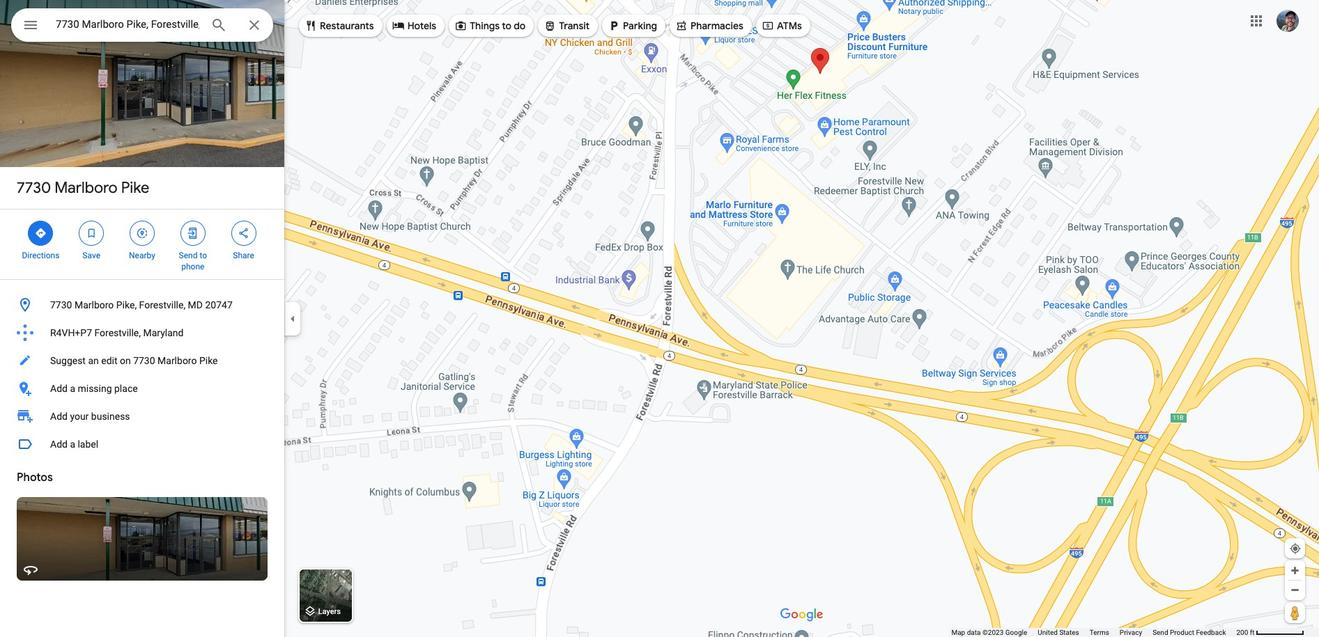 Task type: vqa. For each thing, say whether or not it's contained in the screenshot.
second a from the bottom of the '7730 Marlboro Pike' main content
yes



Task type: locate. For each thing, give the bounding box(es) containing it.
 pharmacies
[[675, 18, 744, 33]]

your
[[70, 411, 89, 422]]

1 vertical spatial 7730
[[50, 300, 72, 311]]

label
[[78, 439, 98, 450]]

restaurants
[[320, 20, 374, 32]]

3 add from the top
[[50, 439, 68, 450]]

to left do
[[502, 20, 512, 32]]

2 vertical spatial 7730
[[133, 355, 155, 367]]

nearby
[[129, 251, 155, 261]]

0 vertical spatial to
[[502, 20, 512, 32]]

privacy
[[1120, 629, 1142, 637]]

1 vertical spatial send
[[1153, 629, 1169, 637]]

add
[[50, 383, 68, 395], [50, 411, 68, 422], [50, 439, 68, 450]]

1 vertical spatial a
[[70, 439, 75, 450]]

privacy button
[[1120, 629, 1142, 638]]

1 horizontal spatial send
[[1153, 629, 1169, 637]]

forestville, up on
[[94, 328, 141, 339]]

united
[[1038, 629, 1058, 637]]

pike inside button
[[199, 355, 218, 367]]

add left label
[[50, 439, 68, 450]]

 atms
[[762, 18, 802, 33]]

map data ©2023 google
[[952, 629, 1028, 637]]

marlboro down 'maryland'
[[158, 355, 197, 367]]

200
[[1237, 629, 1249, 637]]


[[187, 226, 199, 241]]

1 horizontal spatial pike
[[199, 355, 218, 367]]

google maps element
[[0, 0, 1319, 638]]

pike down 20747
[[199, 355, 218, 367]]

1 vertical spatial forestville,
[[94, 328, 141, 339]]

send up phone
[[179, 251, 198, 261]]

0 vertical spatial send
[[179, 251, 198, 261]]

7730 inside button
[[50, 300, 72, 311]]

missing
[[78, 383, 112, 395]]

2 a from the top
[[70, 439, 75, 450]]

send inside send to phone
[[179, 251, 198, 261]]

business
[[91, 411, 130, 422]]

1 vertical spatial marlboro
[[75, 300, 114, 311]]

transit
[[559, 20, 590, 32]]

marlboro left the pike,
[[75, 300, 114, 311]]

0 vertical spatial add
[[50, 383, 68, 395]]

2 vertical spatial marlboro
[[158, 355, 197, 367]]

0 vertical spatial pike
[[121, 178, 150, 198]]

pike up 
[[121, 178, 150, 198]]

7730 up  at the left
[[17, 178, 51, 198]]


[[455, 18, 467, 33]]

a left label
[[70, 439, 75, 450]]

2 add from the top
[[50, 411, 68, 422]]


[[85, 226, 98, 241]]

1 horizontal spatial to
[[502, 20, 512, 32]]

a left missing
[[70, 383, 75, 395]]

send
[[179, 251, 198, 261], [1153, 629, 1169, 637]]

7730 up r4vh+p7
[[50, 300, 72, 311]]

add your business link
[[0, 403, 284, 431]]

a for label
[[70, 439, 75, 450]]

0 vertical spatial forestville,
[[139, 300, 185, 311]]

1 vertical spatial add
[[50, 411, 68, 422]]

None field
[[56, 16, 199, 33]]

1 vertical spatial pike
[[199, 355, 218, 367]]

add left your
[[50, 411, 68, 422]]


[[608, 18, 620, 33]]

7730 right on
[[133, 355, 155, 367]]

0 horizontal spatial send
[[179, 251, 198, 261]]

send to phone
[[179, 251, 207, 272]]

 search field
[[11, 8, 273, 45]]

send inside button
[[1153, 629, 1169, 637]]

2 vertical spatial add
[[50, 439, 68, 450]]

forestville, inside button
[[94, 328, 141, 339]]

add down the suggest
[[50, 383, 68, 395]]

show your location image
[[1289, 543, 1302, 556]]

send product feedback
[[1153, 629, 1226, 637]]


[[34, 226, 47, 241]]

©2023
[[983, 629, 1004, 637]]

add a missing place button
[[0, 375, 284, 403]]

200 ft button
[[1237, 629, 1305, 637]]

send left product
[[1153, 629, 1169, 637]]

1 add from the top
[[50, 383, 68, 395]]

share
[[233, 251, 254, 261]]

photos
[[17, 471, 53, 485]]

united states
[[1038, 629, 1079, 637]]

a inside button
[[70, 383, 75, 395]]

zoom in image
[[1290, 566, 1301, 576]]

 parking
[[608, 18, 657, 33]]

add for add a missing place
[[50, 383, 68, 395]]

to
[[502, 20, 512, 32], [200, 251, 207, 261]]

maryland
[[143, 328, 184, 339]]

0 horizontal spatial to
[[200, 251, 207, 261]]

0 vertical spatial 7730
[[17, 178, 51, 198]]

phone
[[181, 262, 204, 272]]

an
[[88, 355, 99, 367]]

7730
[[17, 178, 51, 198], [50, 300, 72, 311], [133, 355, 155, 367]]

footer
[[952, 629, 1237, 638]]

forestville, up 'maryland'
[[139, 300, 185, 311]]

marlboro
[[55, 178, 118, 198], [75, 300, 114, 311], [158, 355, 197, 367]]

0 vertical spatial marlboro
[[55, 178, 118, 198]]

terms button
[[1090, 629, 1110, 638]]

0 vertical spatial a
[[70, 383, 75, 395]]

add inside button
[[50, 439, 68, 450]]

marlboro inside button
[[75, 300, 114, 311]]

add inside button
[[50, 383, 68, 395]]

on
[[120, 355, 131, 367]]

footer containing map data ©2023 google
[[952, 629, 1237, 638]]

pike
[[121, 178, 150, 198], [199, 355, 218, 367]]

hotels
[[408, 20, 436, 32]]

forestville,
[[139, 300, 185, 311], [94, 328, 141, 339]]

a for missing
[[70, 383, 75, 395]]

add for add your business
[[50, 411, 68, 422]]

r4vh+p7 forestville, maryland
[[50, 328, 184, 339]]

collapse side panel image
[[285, 311, 300, 327]]

200 ft
[[1237, 629, 1255, 637]]

a inside button
[[70, 439, 75, 450]]

a
[[70, 383, 75, 395], [70, 439, 75, 450]]

save
[[82, 251, 100, 261]]

1 vertical spatial to
[[200, 251, 207, 261]]

7730 for 7730 marlboro pike, forestville, md 20747
[[50, 300, 72, 311]]

pharmacies
[[691, 20, 744, 32]]

suggest an edit on 7730 marlboro pike button
[[0, 347, 284, 375]]

7730 inside button
[[133, 355, 155, 367]]

to up phone
[[200, 251, 207, 261]]

send product feedback button
[[1153, 629, 1226, 638]]

do
[[514, 20, 526, 32]]

r4vh+p7 forestville, maryland button
[[0, 319, 284, 347]]

marlboro up 
[[55, 178, 118, 198]]

1 a from the top
[[70, 383, 75, 395]]

suggest an edit on 7730 marlboro pike
[[50, 355, 218, 367]]

things
[[470, 20, 500, 32]]



Task type: describe. For each thing, give the bounding box(es) containing it.
data
[[967, 629, 981, 637]]


[[305, 18, 317, 33]]

7730 marlboro pike main content
[[0, 0, 284, 638]]

edit
[[101, 355, 117, 367]]

forestville, inside button
[[139, 300, 185, 311]]

send for send product feedback
[[1153, 629, 1169, 637]]

 hotels
[[392, 18, 436, 33]]

show street view coverage image
[[1285, 603, 1305, 624]]


[[22, 15, 39, 35]]

add your business
[[50, 411, 130, 422]]

7730 marlboro pike
[[17, 178, 150, 198]]

feedback
[[1196, 629, 1226, 637]]

actions for 7730 marlboro pike region
[[0, 210, 284, 279]]

add a label button
[[0, 431, 284, 459]]

r4vh+p7
[[50, 328, 92, 339]]


[[392, 18, 405, 33]]

marlboro for pike
[[55, 178, 118, 198]]


[[675, 18, 688, 33]]

directions
[[22, 251, 59, 261]]

7730 marlboro pike, forestville, md 20747 button
[[0, 291, 284, 319]]

place
[[114, 383, 138, 395]]

 transit
[[544, 18, 590, 33]]

terms
[[1090, 629, 1110, 637]]

20747
[[205, 300, 233, 311]]

pike,
[[116, 300, 137, 311]]


[[136, 226, 148, 241]]

atms
[[777, 20, 802, 32]]

0 horizontal spatial pike
[[121, 178, 150, 198]]

zoom out image
[[1290, 585, 1301, 596]]


[[544, 18, 556, 33]]

 things to do
[[455, 18, 526, 33]]

add a missing place
[[50, 383, 138, 395]]

marlboro inside button
[[158, 355, 197, 367]]

add for add a label
[[50, 439, 68, 450]]

md
[[188, 300, 203, 311]]

7730 Marlboro Pike, Forestville, MD 20747 field
[[11, 8, 273, 42]]


[[762, 18, 774, 33]]

parking
[[623, 20, 657, 32]]

to inside send to phone
[[200, 251, 207, 261]]

7730 for 7730 marlboro pike
[[17, 178, 51, 198]]

suggest
[[50, 355, 86, 367]]

send for send to phone
[[179, 251, 198, 261]]

layers
[[318, 608, 341, 617]]

none field inside 7730 marlboro pike, forestville, md 20747 field
[[56, 16, 199, 33]]

google account: cj baylor  
(christian.baylor@adept.ai) image
[[1277, 9, 1299, 32]]

footer inside google maps element
[[952, 629, 1237, 638]]

united states button
[[1038, 629, 1079, 638]]

 restaurants
[[305, 18, 374, 33]]

to inside  things to do
[[502, 20, 512, 32]]


[[237, 226, 250, 241]]

product
[[1170, 629, 1195, 637]]

ft
[[1250, 629, 1255, 637]]

add a label
[[50, 439, 98, 450]]

google
[[1006, 629, 1028, 637]]

7730 marlboro pike, forestville, md 20747
[[50, 300, 233, 311]]

map
[[952, 629, 965, 637]]

 button
[[11, 8, 50, 45]]

marlboro for pike,
[[75, 300, 114, 311]]

states
[[1060, 629, 1079, 637]]



